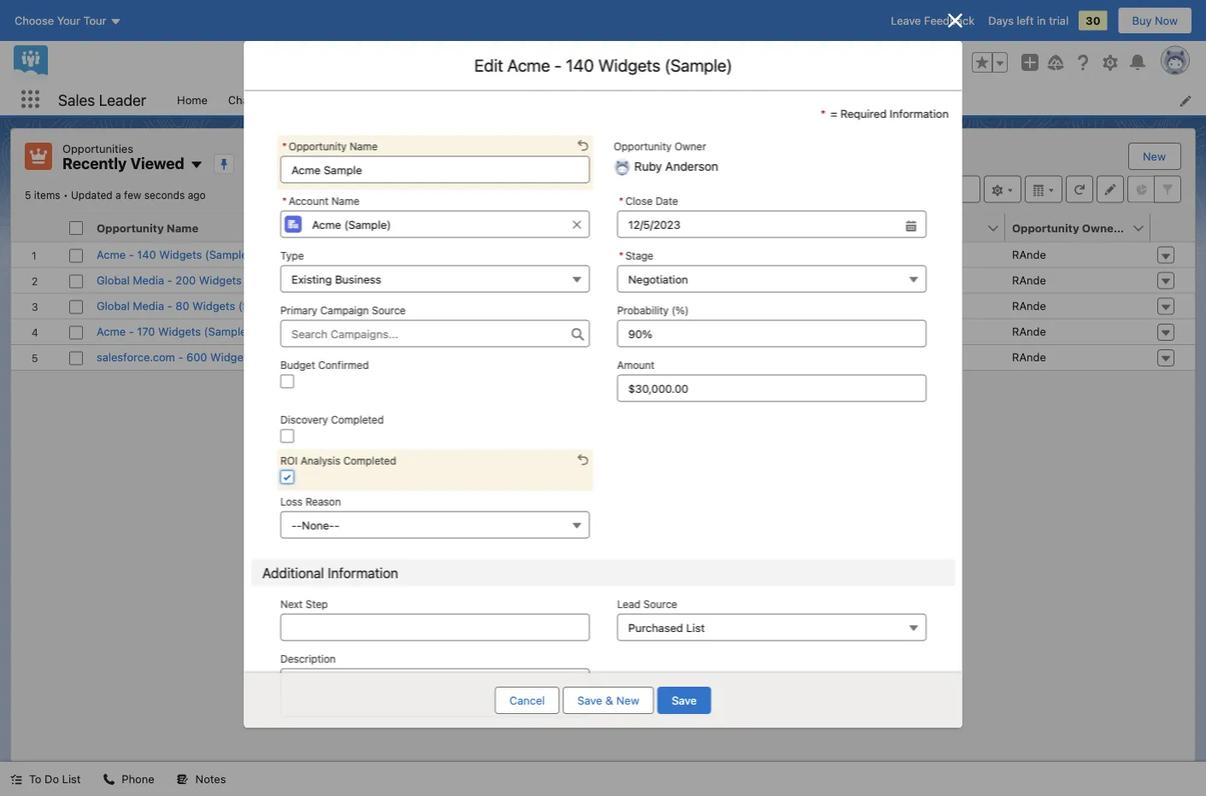 Task type: describe. For each thing, give the bounding box(es) containing it.
- inside "salesforce.com - 600 widgets (sample)" link
[[178, 351, 183, 364]]

global media - 80 widgets (sample) link
[[97, 298, 285, 315]]

80
[[175, 300, 189, 312]]

search...
[[439, 56, 485, 69]]

* account name
[[282, 195, 359, 207]]

buy now button
[[1118, 7, 1193, 34]]

=
[[830, 107, 837, 120]]

leave feedback
[[891, 14, 975, 27]]

to do list
[[29, 773, 81, 786]]

5 items • updated a few seconds ago
[[25, 189, 206, 201]]

* stage
[[618, 250, 653, 262]]

new inside "button"
[[616, 695, 639, 707]]

140 inside acme - 140 widgets (sample) link
[[137, 248, 156, 261]]

name inside button
[[167, 221, 198, 234]]

Lead Source button
[[617, 614, 926, 642]]

edit acme - 140 widgets (sample)
[[474, 55, 732, 75]]

text default image for phone
[[103, 774, 115, 786]]

•
[[63, 189, 68, 201]]

additional
[[262, 565, 324, 581]]

list inside button
[[686, 621, 704, 634]]

account name element
[[410, 214, 649, 242]]

budget
[[280, 359, 315, 371]]

Description text field
[[280, 669, 589, 718]]

cell inside recently viewed grid
[[62, 214, 90, 242]]

opportunity for opportunity name
[[97, 221, 164, 234]]

to
[[29, 773, 41, 786]]

0 vertical spatial source
[[371, 305, 405, 317]]

list containing home
[[167, 84, 1206, 115]]

type
[[280, 250, 304, 262]]

ago
[[188, 189, 206, 201]]

loss
[[280, 496, 302, 508]]

text default image for to do list
[[10, 774, 22, 786]]

name for * account name
[[331, 195, 359, 207]]

trial
[[1049, 14, 1069, 27]]

purchased list
[[628, 621, 704, 634]]

rande for 12/5/2023
[[1012, 248, 1046, 261]]

step
[[305, 599, 328, 611]]

recently viewed|opportunities|list view element
[[10, 128, 1196, 763]]

0 vertical spatial information
[[889, 107, 948, 120]]

Primary Campaign Source text field
[[280, 320, 589, 347]]

phone button
[[93, 763, 165, 797]]

200
[[175, 274, 196, 287]]

close
[[625, 195, 652, 207]]

chatter
[[228, 93, 267, 106]]

required
[[840, 107, 886, 120]]

stage inside button
[[645, 221, 678, 234]]

12/5/2023
[[909, 248, 961, 261]]

seconds
[[144, 189, 185, 201]]

purchased
[[628, 621, 683, 634]]

3/22/2023
[[907, 351, 961, 364]]

save & new button
[[563, 687, 654, 715]]

probability (%)
[[617, 305, 689, 317]]

closed won
[[645, 351, 707, 364]]

0 vertical spatial group
[[972, 52, 1008, 73]]

list view controls image
[[984, 176, 1022, 203]]

phone
[[122, 773, 154, 786]]

a
[[115, 189, 121, 201]]

12/20/2023
[[902, 274, 961, 287]]

leave feedback link
[[891, 14, 975, 27]]

global for global media - 200 widgets (sample)
[[97, 274, 130, 287]]

Stage, Negotiation button
[[617, 265, 926, 293]]

* for * account name
[[282, 195, 287, 207]]

acme - 170 widgets (sample)
[[97, 325, 251, 338]]

0 horizontal spatial information
[[327, 565, 398, 581]]

Acme (Sample) text field
[[280, 211, 589, 238]]

qualification
[[645, 274, 710, 287]]

recently viewed grid
[[11, 214, 1195, 371]]

0 vertical spatial 140
[[566, 55, 594, 75]]

reason
[[305, 496, 341, 508]]

negotiation down 'qualification'
[[645, 300, 705, 312]]

* for * stage
[[618, 250, 623, 262]]

do
[[45, 773, 59, 786]]

Probability (%) text field
[[617, 320, 926, 347]]

salesforce.com
[[97, 351, 175, 364]]

alias
[[1121, 221, 1148, 234]]

left
[[1017, 14, 1034, 27]]

* for * opportunity name
[[282, 141, 287, 153]]

notes
[[195, 773, 226, 786]]

acme - 140 widgets (sample)
[[97, 248, 252, 261]]

stage element
[[639, 214, 825, 242]]

stage button
[[639, 214, 796, 241]]

recently viewed status
[[25, 189, 71, 201]]

1 vertical spatial completed
[[343, 455, 396, 467]]

opportunity owner alias button
[[1005, 214, 1148, 241]]

campaign
[[320, 305, 369, 317]]

Search Recently Viewed list view. search field
[[775, 176, 981, 203]]

sales
[[58, 90, 95, 109]]

text default image
[[177, 774, 189, 786]]

owner for opportunity owner alias
[[1082, 221, 1118, 234]]

opportunity for opportunity owner alias
[[1012, 221, 1079, 234]]

budget confirmed
[[280, 359, 368, 371]]

leave
[[891, 14, 921, 27]]

salesforce.com - 600 widgets (sample)
[[97, 351, 303, 364]]

buy
[[1132, 14, 1152, 27]]

save button
[[657, 687, 711, 715]]

home
[[177, 93, 208, 106]]

Amount text field
[[617, 375, 926, 402]]

loss reason
[[280, 496, 341, 508]]

description
[[280, 654, 335, 665]]

days
[[988, 14, 1014, 27]]

inverse image
[[945, 10, 966, 31]]

Type button
[[280, 265, 589, 293]]

roi analysis completed
[[280, 455, 396, 467]]

- inside acme - 170 widgets (sample) link
[[129, 325, 134, 338]]

170
[[137, 325, 155, 338]]

notes button
[[166, 763, 236, 797]]

* close date
[[618, 195, 678, 207]]



Task type: vqa. For each thing, say whether or not it's contained in the screenshot.
the left 'Information'
yes



Task type: locate. For each thing, give the bounding box(es) containing it.
0 horizontal spatial source
[[371, 305, 405, 317]]

1 horizontal spatial list
[[686, 621, 704, 634]]

1 vertical spatial list
[[62, 773, 81, 786]]

existing business
[[291, 273, 381, 286]]

opportunity owner alias element
[[1005, 214, 1161, 242]]

1 horizontal spatial source
[[643, 599, 677, 611]]

1 vertical spatial media
[[133, 300, 164, 312]]

&
[[605, 695, 613, 707]]

5
[[25, 189, 31, 201]]

completed
[[331, 414, 383, 426], [343, 455, 396, 467]]

None search field
[[775, 176, 981, 203]]

0 horizontal spatial save
[[577, 695, 602, 707]]

global media - 80 widgets (sample)
[[97, 300, 285, 312]]

1 vertical spatial global
[[97, 300, 130, 312]]

home link
[[167, 84, 218, 115]]

*
[[820, 107, 825, 120], [282, 141, 287, 153], [282, 195, 287, 207], [618, 195, 623, 207], [618, 250, 623, 262]]

opportunities
[[62, 142, 133, 155]]

opportunity for opportunity owner
[[613, 141, 671, 153]]

display as table image
[[1025, 176, 1063, 203]]

list right do
[[62, 773, 81, 786]]

acme down opportunity name
[[97, 248, 126, 261]]

1 horizontal spatial information
[[889, 107, 948, 120]]

close date element
[[815, 214, 1016, 242]]

0 horizontal spatial text default image
[[10, 774, 22, 786]]

global media - 200 widgets (sample)
[[97, 274, 292, 287]]

1 vertical spatial new
[[616, 695, 639, 707]]

* for * = required information
[[820, 107, 825, 120]]

confirmed
[[318, 359, 368, 371]]

name
[[349, 141, 377, 153], [331, 195, 359, 207], [167, 221, 198, 234]]

global
[[97, 274, 130, 287], [97, 300, 130, 312]]

account
[[288, 195, 328, 207]]

0 horizontal spatial new
[[616, 695, 639, 707]]

text default image left "phone"
[[103, 774, 115, 786]]

opportunity name button
[[90, 214, 392, 241]]

2 media from the top
[[133, 300, 164, 312]]

sales leader
[[58, 90, 146, 109]]

opportunity owner
[[613, 141, 706, 153]]

media down acme - 140 widgets (sample) link
[[133, 274, 164, 287]]

1 vertical spatial information
[[327, 565, 398, 581]]

discovery
[[280, 414, 328, 426]]

new up action image in the top of the page
[[1143, 150, 1166, 163]]

0 vertical spatial completed
[[331, 414, 383, 426]]

search... button
[[406, 49, 748, 76]]

closed
[[645, 351, 681, 364]]

primary
[[280, 305, 317, 317]]

list right purchased
[[686, 621, 704, 634]]

12/18/2023
[[903, 325, 961, 338]]

0 vertical spatial stage
[[645, 221, 678, 234]]

negotiation down (%)
[[645, 325, 705, 338]]

information
[[889, 107, 948, 120], [327, 565, 398, 581]]

discovery completed
[[280, 414, 383, 426]]

item number image
[[11, 214, 62, 241]]

global down opportunity name
[[97, 274, 130, 287]]

opportunity inside 'element'
[[1012, 221, 1079, 234]]

5 rande from the top
[[1012, 351, 1046, 364]]

recently
[[62, 154, 127, 173]]

cancel
[[509, 695, 545, 707]]

action image
[[1151, 214, 1195, 241]]

name up acme - 140 widgets (sample)
[[167, 221, 198, 234]]

negotiation
[[645, 248, 705, 261], [628, 273, 688, 286], [645, 300, 705, 312], [645, 325, 705, 338]]

0 vertical spatial new
[[1143, 150, 1166, 163]]

1 text default image from the left
[[10, 774, 22, 786]]

text default image
[[10, 774, 22, 786], [103, 774, 115, 786]]

name up * account name
[[349, 141, 377, 153]]

1 rande from the top
[[1012, 248, 1046, 261]]

stage up 'qualification'
[[625, 250, 653, 262]]

1 vertical spatial acme
[[97, 248, 126, 261]]

media for 80
[[133, 300, 164, 312]]

1 vertical spatial stage
[[625, 250, 653, 262]]

action element
[[1151, 214, 1195, 242]]

0 vertical spatial media
[[133, 274, 164, 287]]

roi
[[280, 455, 297, 467]]

information up step
[[327, 565, 398, 581]]

source up purchased
[[643, 599, 677, 611]]

date
[[655, 195, 678, 207]]

opportunity owner alias
[[1012, 221, 1148, 234]]

0 vertical spatial name
[[349, 141, 377, 153]]

0 vertical spatial list
[[686, 621, 704, 634]]

- inside global media - 80 widgets (sample) link
[[167, 300, 172, 312]]

rande for 12/18/2023
[[1012, 325, 1046, 338]]

* left the account
[[282, 195, 287, 207]]

1 horizontal spatial save
[[672, 695, 697, 707]]

- inside global media - 200 widgets (sample) link
[[167, 274, 172, 287]]

* up * account name
[[282, 141, 287, 153]]

name right the account
[[331, 195, 359, 207]]

1 horizontal spatial 140
[[566, 55, 594, 75]]

global media - 200 widgets (sample) link
[[97, 272, 292, 289]]

acme
[[507, 55, 550, 75], [97, 248, 126, 261], [97, 325, 126, 338]]

30
[[1086, 14, 1101, 27]]

analysis
[[300, 455, 340, 467]]

2 rande from the top
[[1012, 274, 1046, 287]]

0 horizontal spatial owner
[[674, 141, 706, 153]]

- inside acme - 140 widgets (sample) link
[[129, 248, 134, 261]]

(sample)
[[664, 55, 732, 75], [205, 248, 252, 261], [245, 274, 292, 287], [238, 300, 285, 312], [204, 325, 251, 338], [256, 351, 303, 364]]

2 text default image from the left
[[103, 774, 115, 786]]

2 vertical spatial name
[[167, 221, 198, 234]]

existing
[[291, 273, 332, 286]]

1 media from the top
[[133, 274, 164, 287]]

text default image left the to
[[10, 774, 22, 786]]

completed right analysis at the bottom left of the page
[[343, 455, 396, 467]]

media inside global media - 200 widgets (sample) link
[[133, 274, 164, 287]]

0 vertical spatial owner
[[674, 141, 706, 153]]

0 horizontal spatial list
[[62, 773, 81, 786]]

(%)
[[671, 305, 689, 317]]

won
[[684, 351, 707, 364]]

now
[[1155, 14, 1178, 27]]

list
[[167, 84, 1206, 115]]

save & new
[[577, 695, 639, 707]]

* for * close date
[[618, 195, 623, 207]]

rande for 3/22/2023
[[1012, 351, 1046, 364]]

probability
[[617, 305, 668, 317]]

lead source
[[617, 599, 677, 611]]

save right &
[[672, 695, 697, 707]]

completed up roi analysis completed
[[331, 414, 383, 426]]

rande for 12/20/2023
[[1012, 274, 1046, 287]]

opportunity
[[288, 141, 346, 153], [613, 141, 671, 153], [97, 221, 164, 234], [1012, 221, 1079, 234]]

acme - 170 widgets (sample) link
[[97, 324, 251, 340]]

global for global media - 80 widgets (sample)
[[97, 300, 130, 312]]

cell
[[62, 214, 90, 242]]

list inside button
[[62, 773, 81, 786]]

recently viewed
[[62, 154, 184, 173]]

information right required
[[889, 107, 948, 120]]

2 vertical spatial acme
[[97, 325, 126, 338]]

negotiation down * stage
[[628, 273, 688, 286]]

1 horizontal spatial text default image
[[103, 774, 115, 786]]

opportunity down few
[[97, 221, 164, 234]]

opportunity name
[[97, 221, 198, 234]]

edit
[[474, 55, 503, 75]]

1 vertical spatial 140
[[137, 248, 156, 261]]

items
[[34, 189, 60, 201]]

2 save from the left
[[672, 695, 697, 707]]

owner for opportunity owner
[[674, 141, 706, 153]]

group
[[972, 52, 1008, 73], [617, 190, 926, 238]]

text default image inside phone button
[[103, 774, 115, 786]]

Next Step text field
[[280, 614, 589, 642]]

* left close at the top
[[618, 195, 623, 207]]

1 global from the top
[[97, 274, 130, 287]]

0 vertical spatial acme
[[507, 55, 550, 75]]

next
[[280, 599, 302, 611]]

* = required information
[[820, 107, 948, 120]]

1 horizontal spatial owner
[[1082, 221, 1118, 234]]

owner up date
[[674, 141, 706, 153]]

media
[[133, 274, 164, 287], [133, 300, 164, 312]]

owner inside button
[[1082, 221, 1118, 234]]

widgets
[[598, 55, 660, 75], [159, 248, 202, 261], [199, 274, 242, 287], [192, 300, 235, 312], [158, 325, 201, 338], [210, 351, 253, 364]]

chatter link
[[218, 84, 277, 115]]

amount
[[617, 359, 654, 371]]

1 save from the left
[[577, 695, 602, 707]]

3 rande from the top
[[1012, 300, 1046, 312]]

* up the probability
[[618, 250, 623, 262]]

media inside global media - 80 widgets (sample) link
[[133, 300, 164, 312]]

None text field
[[280, 156, 589, 183], [617, 211, 926, 238], [280, 156, 589, 183], [617, 211, 926, 238]]

stage down date
[[645, 221, 678, 234]]

negotiation inside button
[[628, 273, 688, 286]]

* left =
[[820, 107, 825, 120]]

acme for acme - 140 widgets (sample)
[[97, 248, 126, 261]]

600
[[186, 351, 207, 364]]

list item
[[465, 84, 536, 115]]

item number element
[[11, 214, 62, 242]]

next step
[[280, 599, 328, 611]]

0 horizontal spatial 140
[[137, 248, 156, 261]]

feedback
[[924, 14, 975, 27]]

source down business
[[371, 305, 405, 317]]

acme left 170
[[97, 325, 126, 338]]

save for save & new
[[577, 695, 602, 707]]

cancel button
[[495, 687, 560, 715]]

2 global from the top
[[97, 300, 130, 312]]

acme for acme - 170 widgets (sample)
[[97, 325, 126, 338]]

updated
[[71, 189, 113, 201]]

viewed
[[130, 154, 184, 173]]

leader
[[99, 90, 146, 109]]

save
[[577, 695, 602, 707], [672, 695, 697, 707]]

group down the "days"
[[972, 52, 1008, 73]]

to do list button
[[0, 763, 91, 797]]

opportunity up * account name
[[288, 141, 346, 153]]

media up 170
[[133, 300, 164, 312]]

0 vertical spatial global
[[97, 274, 130, 287]]

lead
[[617, 599, 640, 611]]

1 vertical spatial source
[[643, 599, 677, 611]]

acme - 140 widgets (sample) link
[[97, 246, 252, 263]]

group up the negotiation button
[[617, 190, 926, 238]]

in
[[1037, 14, 1046, 27]]

1 vertical spatial owner
[[1082, 221, 1118, 234]]

new inside button
[[1143, 150, 1166, 163]]

1 horizontal spatial group
[[972, 52, 1008, 73]]

media for 200
[[133, 274, 164, 287]]

opportunity up close at the top
[[613, 141, 671, 153]]

owner left alias
[[1082, 221, 1118, 234]]

1 vertical spatial name
[[331, 195, 359, 207]]

acme right edit
[[507, 55, 550, 75]]

save inside "button"
[[577, 695, 602, 707]]

save inside button
[[672, 695, 697, 707]]

buy now
[[1132, 14, 1178, 27]]

days left in trial
[[988, 14, 1069, 27]]

Loss Reason button
[[280, 512, 589, 539]]

* opportunity name
[[282, 141, 377, 153]]

new button
[[1129, 144, 1180, 169]]

1 vertical spatial group
[[617, 190, 926, 238]]

4 rande from the top
[[1012, 325, 1046, 338]]

opportunity name element
[[90, 214, 421, 242]]

save for save
[[672, 695, 697, 707]]

0 horizontal spatial group
[[617, 190, 926, 238]]

new right &
[[616, 695, 639, 707]]

1 horizontal spatial new
[[1143, 150, 1166, 163]]

opportunity down display as table image
[[1012, 221, 1079, 234]]

text default image inside "to do list" button
[[10, 774, 22, 786]]

global up the salesforce.com
[[97, 300, 130, 312]]

negotiation up 'qualification'
[[645, 248, 705, 261]]

group containing *
[[617, 190, 926, 238]]

save left &
[[577, 695, 602, 707]]

none search field inside recently viewed|opportunities|list view element
[[775, 176, 981, 203]]

name for * opportunity name
[[349, 141, 377, 153]]



